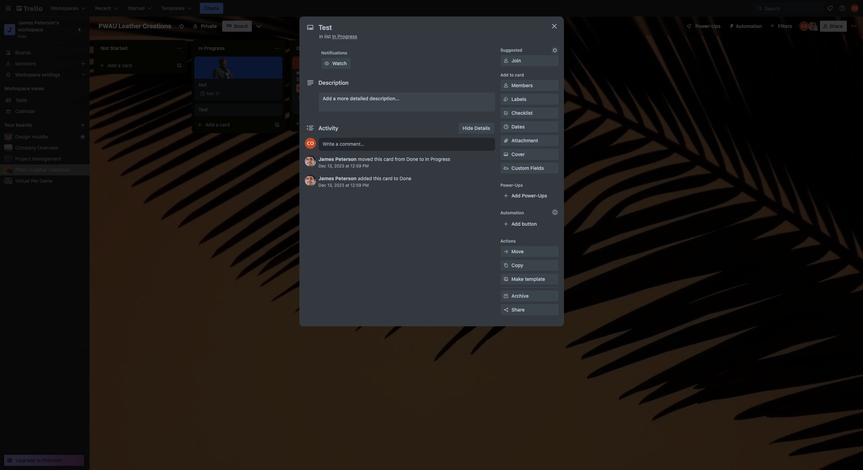 Task type: describe. For each thing, give the bounding box(es) containing it.
1 vertical spatial creations
[[49, 167, 70, 173]]

boards
[[15, 50, 31, 56]]

pwau leather creations link
[[15, 167, 86, 173]]

watch button
[[322, 58, 351, 69]]

workspace
[[18, 27, 43, 32]]

13, inside james peterson added this card to done dec 13, 2023 at 12:59 pm
[[328, 183, 333, 188]]

create from template… image
[[275, 122, 280, 128]]

2023 inside james peterson moved this card from done to in progress dec 13, 2023 at 12:59 pm
[[334, 163, 345, 169]]

make template link
[[501, 274, 559, 285]]

actions
[[501, 239, 516, 244]]

watch
[[333, 60, 347, 66]]

pm inside james peterson moved this card from done to in progress dec 13, 2023 at 12:59 pm
[[363, 163, 369, 169]]

your
[[4, 122, 15, 128]]

add inside "button"
[[512, 221, 521, 227]]

description…
[[370, 96, 400, 101]]

0 notifications image
[[827, 4, 835, 12]]

custom fields button
[[501, 165, 559, 172]]

progress inside james peterson moved this card from done to in progress dec 13, 2023 at 12:59 pm
[[431, 156, 451, 162]]

labels
[[512, 96, 527, 102]]

private
[[201, 23, 217, 29]]

add a card button for create from template… icon at left
[[97, 60, 174, 71]]

james for moved
[[319, 156, 334, 162]]

company overview link
[[15, 145, 86, 151]]

james for workspace
[[18, 20, 33, 26]]

workspace
[[4, 86, 30, 91]]

creations inside board name text field
[[143, 22, 172, 30]]

0
[[328, 95, 331, 100]]

activity
[[319, 125, 339, 131]]

0 horizontal spatial ups
[[515, 183, 523, 188]]

add a card for add a card button for create from template… image
[[206, 122, 230, 128]]

project
[[15, 156, 31, 162]]

-
[[354, 86, 356, 91]]

card inside james peterson added this card to done dec 13, 2023 at 12:59 pm
[[383, 176, 393, 181]]

ups inside power-ups button
[[712, 23, 721, 29]]

upgrade to premium
[[16, 458, 62, 464]]

design huddle
[[15, 134, 48, 140]]

james peterson moved this card from done to in progress dec 13, 2023 at 12:59 pm
[[319, 156, 451, 169]]

checklist
[[512, 110, 533, 116]]

table link
[[15, 97, 86, 104]]

pet
[[31, 178, 38, 184]]

12:59 inside james peterson added this card to done dec 13, 2023 at 12:59 pm
[[351, 183, 362, 188]]

boards
[[16, 122, 32, 128]]

cover
[[512, 151, 525, 157]]

2 horizontal spatial christina overa (christinaovera) image
[[852, 4, 860, 12]]

a inside add a more detailed description… link
[[333, 96, 336, 101]]

Search field
[[763, 3, 824, 13]]

power-ups inside button
[[696, 23, 721, 29]]

virtual pet game link
[[15, 178, 86, 185]]

mar inside mar 27 checkbox
[[207, 91, 214, 96]]

27
[[216, 91, 220, 96]]

0 vertical spatial progress
[[338, 33, 358, 39]]

table
[[15, 97, 27, 103]]

2 vertical spatial power-
[[522, 193, 539, 199]]

to inside james peterson moved this card from done to in progress dec 13, 2023 at 12:59 pm
[[420, 156, 424, 162]]

in
[[320, 33, 323, 39]]

mar 27
[[207, 91, 220, 96]]

filters button
[[768, 21, 795, 32]]

copy link
[[501, 260, 559, 271]]

1 horizontal spatial members
[[512, 82, 533, 88]]

james peterson's workspace free
[[18, 20, 61, 39]]

your boards
[[4, 122, 32, 128]]

custom
[[512, 165, 530, 171]]

peterson's
[[34, 20, 59, 26]]

views
[[31, 86, 44, 91]]

dec 13, 2023 at 12:59 pm link for moved this card from done to in progress
[[319, 163, 369, 169]]

fields
[[531, 165, 544, 171]]

james for added
[[319, 176, 334, 181]]

checklist link
[[501, 108, 559, 119]]

create button
[[200, 3, 224, 14]]

Dec 18, 2023 - Mar 1 checkbox
[[319, 84, 370, 92]]

game
[[40, 178, 53, 184]]

from
[[395, 156, 406, 162]]

hide details
[[463, 125, 491, 131]]

dec 13, 2023 at 12:59 pm link for added this card to done
[[319, 183, 369, 188]]

premium
[[42, 458, 62, 464]]

james peterson (jamespeterson93) image
[[305, 175, 316, 186]]

hide details link
[[459, 123, 495, 134]]

13, inside james peterson moved this card from done to in progress dec 13, 2023 at 12:59 pm
[[328, 163, 333, 169]]

join link
[[501, 55, 559, 66]]

3
[[332, 95, 335, 100]]

in progress link
[[333, 33, 358, 39]]

dec inside checkbox
[[327, 86, 335, 91]]

dec inside james peterson added this card to done dec 13, 2023 at 12:59 pm
[[319, 183, 327, 188]]

in list in progress
[[320, 33, 358, 39]]

sm image for labels
[[503, 96, 510, 103]]

add power-ups
[[512, 193, 548, 199]]

pwau inside pwau leather creations link
[[15, 167, 29, 173]]

overview
[[38, 145, 58, 151]]

done for to
[[400, 176, 412, 181]]

source
[[297, 76, 312, 82]]

project management
[[15, 156, 61, 162]]

details
[[475, 125, 491, 131]]

add a card for add a card button corresponding to create from template… icon at left
[[108, 62, 132, 68]]

0 vertical spatial share button
[[821, 21, 848, 32]]

search image
[[758, 6, 763, 11]]

add button
[[512, 221, 537, 227]]

archive link
[[501, 291, 559, 302]]

more
[[337, 96, 349, 101]]

filters
[[779, 23, 793, 29]]

private button
[[189, 21, 221, 32]]

test
[[199, 107, 208, 112]]

sm image for members
[[503, 82, 510, 89]]

automation button
[[727, 21, 767, 32]]

suggested
[[501, 48, 523, 53]]

leather
[[328, 76, 344, 82]]

copy
[[512, 262, 524, 268]]

attachment button
[[501, 135, 559, 146]]

join
[[512, 58, 522, 63]]

sourcing
[[297, 72, 314, 77]]

dates
[[512, 124, 525, 130]]

color: bold red, title: "sourcing" element
[[297, 72, 314, 77]]

done for from
[[407, 156, 419, 162]]

design
[[15, 134, 31, 140]]

workspace views
[[4, 86, 44, 91]]

pwau leather creations inside board name text field
[[99, 22, 172, 30]]

sm image for suggested
[[552, 47, 559, 54]]

j link
[[4, 24, 15, 35]]

Write a comment text field
[[319, 138, 495, 150]]



Task type: vqa. For each thing, say whether or not it's contained in the screenshot.
'PWAU Leather Creations' text field
yes



Task type: locate. For each thing, give the bounding box(es) containing it.
1 vertical spatial 12:59
[[351, 183, 362, 188]]

add a card button for create from template… image
[[195, 119, 272, 130]]

0 vertical spatial dec
[[327, 86, 335, 91]]

add a more detailed description… link
[[319, 92, 495, 112]]

management
[[32, 156, 61, 162]]

james up workspace
[[18, 20, 33, 26]]

open information menu image
[[840, 5, 847, 12]]

upgrade
[[16, 458, 35, 464]]

mar left 1
[[358, 86, 365, 91]]

sm image inside labels link
[[503, 96, 510, 103]]

star or unstar board image
[[179, 23, 185, 29]]

to right upgrade
[[36, 458, 41, 464]]

sm image inside archive link
[[503, 293, 510, 300]]

1 horizontal spatial power-
[[522, 193, 539, 199]]

1 vertical spatial ups
[[515, 183, 523, 188]]

2 12:59 from the top
[[351, 183, 362, 188]]

1 horizontal spatial add a card button
[[195, 119, 272, 130]]

james inside james peterson's workspace free
[[18, 20, 33, 26]]

1 vertical spatial 13,
[[328, 183, 333, 188]]

button
[[522, 221, 537, 227]]

list
[[325, 33, 331, 39]]

automation up the add button
[[501, 210, 524, 216]]

2 horizontal spatial add a card button
[[292, 118, 370, 129]]

2 vertical spatial james
[[319, 176, 334, 181]]

None text field
[[315, 21, 543, 34]]

sm image inside make template link
[[503, 276, 510, 283]]

peterson for added this card to done
[[336, 176, 357, 181]]

1 horizontal spatial add a card
[[206, 122, 230, 128]]

primary element
[[0, 0, 864, 17]]

in right "list"
[[333, 33, 337, 39]]

pwau leather creations
[[99, 22, 172, 30], [15, 167, 70, 173]]

sm image left copy
[[503, 262, 510, 269]]

sm image left join
[[503, 57, 510, 64]]

starred icon image
[[80, 134, 86, 140]]

2 peterson from the top
[[336, 176, 357, 181]]

james peterson (jamespeterson93) image down search 'field'
[[809, 21, 819, 31]]

peterson
[[336, 156, 357, 162], [336, 176, 357, 181]]

0 vertical spatial pwau
[[99, 22, 117, 30]]

board
[[234, 23, 248, 29]]

james
[[18, 20, 33, 26], [319, 156, 334, 162], [319, 176, 334, 181]]

ups
[[712, 23, 721, 29], [515, 183, 523, 188], [539, 193, 548, 199]]

mar left 27
[[207, 91, 214, 96]]

1 vertical spatial dec 13, 2023 at 12:59 pm link
[[319, 183, 369, 188]]

0 horizontal spatial mar
[[207, 91, 214, 96]]

add a card for the right add a card button
[[304, 120, 328, 126]]

to inside james peterson added this card to done dec 13, 2023 at 12:59 pm
[[394, 176, 399, 181]]

this right added
[[374, 176, 382, 181]]

christina overa (christinaovera) image
[[370, 103, 378, 112]]

add to card
[[501, 72, 524, 78]]

pm down added
[[363, 183, 369, 188]]

pwau inside board name text field
[[99, 22, 117, 30]]

peterson inside james peterson moved this card from done to in progress dec 13, 2023 at 12:59 pm
[[336, 156, 357, 162]]

done down the from
[[400, 176, 412, 181]]

this for moved
[[375, 156, 383, 162]]

sm image inside 'join' 'link'
[[503, 57, 510, 64]]

1 peterson from the top
[[336, 156, 357, 162]]

0 vertical spatial mar
[[358, 86, 365, 91]]

1 horizontal spatial share button
[[821, 21, 848, 32]]

sm image inside members link
[[503, 82, 510, 89]]

creations down project management link
[[49, 167, 70, 173]]

0 horizontal spatial pwau leather creations
[[15, 167, 70, 173]]

1 vertical spatial share button
[[501, 305, 559, 316]]

share button
[[821, 21, 848, 32], [501, 305, 559, 316]]

sm image for automation
[[727, 21, 737, 30]]

0 horizontal spatial in
[[333, 33, 337, 39]]

custom fields
[[512, 165, 544, 171]]

1 vertical spatial at
[[346, 183, 350, 188]]

dec 13, 2023 at 12:59 pm link down added
[[319, 183, 369, 188]]

this inside james peterson moved this card from done to in progress dec 13, 2023 at 12:59 pm
[[375, 156, 383, 162]]

members down the boards
[[15, 61, 36, 67]]

to down the from
[[394, 176, 399, 181]]

james peterson (jamespeterson93) image
[[809, 21, 819, 31], [305, 156, 316, 167]]

1 at from the top
[[346, 163, 350, 169]]

0 vertical spatial peterson
[[336, 156, 357, 162]]

0 vertical spatial at
[[346, 163, 350, 169]]

calendar
[[15, 108, 35, 114]]

0 vertical spatial 12:59
[[351, 163, 362, 169]]

0 vertical spatial power-
[[696, 23, 712, 29]]

2 vertical spatial christina overa (christinaovera) image
[[305, 138, 316, 149]]

dec 13, 2023 at 12:59 pm link down moved
[[319, 163, 369, 169]]

2 dec 13, 2023 at 12:59 pm link from the top
[[319, 183, 369, 188]]

sm image left make
[[503, 276, 510, 283]]

0 horizontal spatial members link
[[0, 58, 90, 69]]

progress
[[338, 33, 358, 39], [431, 156, 451, 162]]

share down the archive
[[512, 307, 525, 313]]

1 vertical spatial pwau leather creations
[[15, 167, 70, 173]]

1 dec 13, 2023 at 12:59 pm link from the top
[[319, 163, 369, 169]]

0 vertical spatial pm
[[363, 163, 369, 169]]

add a card button
[[97, 60, 174, 71], [292, 118, 370, 129], [195, 119, 272, 130]]

1 horizontal spatial power-ups
[[696, 23, 721, 29]]

this right moved
[[375, 156, 383, 162]]

sm image left the archive
[[503, 293, 510, 300]]

make
[[512, 276, 524, 282]]

project management link
[[15, 156, 86, 162]]

2023 inside james peterson added this card to done dec 13, 2023 at 12:59 pm
[[334, 183, 345, 188]]

1 horizontal spatial ups
[[539, 193, 548, 199]]

1 horizontal spatial share
[[830, 23, 844, 29]]

add a more detailed description…
[[323, 96, 400, 101]]

0 horizontal spatial power-ups
[[501, 183, 523, 188]]

members link down the boards
[[0, 58, 90, 69]]

create from template… image
[[177, 63, 182, 68]]

free
[[18, 34, 27, 39]]

1 vertical spatial christina overa (christinaovera) image
[[800, 21, 810, 31]]

peterson inside james peterson added this card to done dec 13, 2023 at 12:59 pm
[[336, 176, 357, 181]]

vegan
[[314, 76, 327, 82]]

creations
[[143, 22, 172, 30], [49, 167, 70, 173]]

0 horizontal spatial leather
[[30, 167, 47, 173]]

1 vertical spatial progress
[[431, 156, 451, 162]]

sm image for watch
[[324, 60, 331, 67]]

move
[[512, 249, 524, 255]]

sm image down add to card
[[503, 82, 510, 89]]

members link up labels link
[[501, 80, 559, 91]]

sm image for copy
[[503, 262, 510, 269]]

0 vertical spatial automation
[[737, 23, 763, 29]]

done right the from
[[407, 156, 419, 162]]

1 horizontal spatial leather
[[119, 22, 141, 30]]

sourcing source vegan leather
[[297, 72, 344, 82]]

members up labels
[[512, 82, 533, 88]]

0 vertical spatial done
[[407, 156, 419, 162]]

board link
[[223, 21, 252, 32]]

share left show menu image
[[830, 23, 844, 29]]

dec 18, 2023 - mar 1
[[327, 86, 368, 91]]

your boards with 5 items element
[[4, 121, 70, 129]]

sm image left watch
[[324, 60, 331, 67]]

customize views image
[[255, 23, 262, 30]]

Mar 27 checkbox
[[199, 90, 223, 98]]

james inside james peterson moved this card from done to in progress dec 13, 2023 at 12:59 pm
[[319, 156, 334, 162]]

2 vertical spatial dec
[[319, 183, 327, 188]]

sm image for archive
[[503, 293, 510, 300]]

a
[[118, 62, 121, 68], [333, 96, 336, 101], [314, 120, 317, 126], [216, 122, 219, 128]]

power-ups
[[696, 23, 721, 29], [501, 183, 523, 188]]

this for added
[[374, 176, 382, 181]]

0 vertical spatial power-ups
[[696, 23, 721, 29]]

1 vertical spatial power-ups
[[501, 183, 523, 188]]

sm image inside move link
[[503, 248, 510, 255]]

done
[[407, 156, 419, 162], [400, 176, 412, 181]]

mar
[[358, 86, 365, 91], [207, 91, 214, 96]]

create
[[204, 5, 219, 11]]

2 at from the top
[[346, 183, 350, 188]]

james right james peterson (jamespeterson93) icon
[[319, 176, 334, 181]]

pm
[[363, 163, 369, 169], [363, 183, 369, 188]]

james peterson added this card to done dec 13, 2023 at 12:59 pm
[[319, 176, 412, 188]]

12:59 inside james peterson moved this card from done to in progress dec 13, 2023 at 12:59 pm
[[351, 163, 362, 169]]

sm image inside checklist link
[[503, 110, 510, 117]]

1 vertical spatial pwau
[[15, 167, 29, 173]]

1 horizontal spatial creations
[[143, 22, 172, 30]]

1 vertical spatial power-
[[501, 183, 515, 188]]

0 horizontal spatial add a card button
[[97, 60, 174, 71]]

1 vertical spatial in
[[426, 156, 430, 162]]

0 horizontal spatial christina overa (christinaovera) image
[[305, 138, 316, 149]]

Board name text field
[[95, 21, 175, 32]]

1 12:59 from the top
[[351, 163, 362, 169]]

1 vertical spatial members
[[512, 82, 533, 88]]

2 vertical spatial ups
[[539, 193, 548, 199]]

0 horizontal spatial progress
[[338, 33, 358, 39]]

attachment
[[512, 138, 539, 143]]

1 horizontal spatial automation
[[737, 23, 763, 29]]

christina overa (christinaovera) image
[[852, 4, 860, 12], [800, 21, 810, 31], [305, 138, 316, 149]]

sm image for join
[[503, 57, 510, 64]]

0 vertical spatial members link
[[0, 58, 90, 69]]

to down write a comment text field
[[420, 156, 424, 162]]

share button down archive link
[[501, 305, 559, 316]]

2023 left -
[[343, 86, 353, 91]]

1 horizontal spatial members link
[[501, 80, 559, 91]]

12:59 down moved
[[351, 163, 362, 169]]

0 horizontal spatial share button
[[501, 305, 559, 316]]

power-ups button
[[682, 21, 726, 32]]

1 vertical spatial james
[[319, 156, 334, 162]]

0 vertical spatial in
[[333, 33, 337, 39]]

1 13, from the top
[[328, 163, 333, 169]]

automation down search image
[[737, 23, 763, 29]]

in inside james peterson moved this card from done to in progress dec 13, 2023 at 12:59 pm
[[426, 156, 430, 162]]

james inside james peterson added this card to done dec 13, 2023 at 12:59 pm
[[319, 176, 334, 181]]

1 vertical spatial mar
[[207, 91, 214, 96]]

move link
[[501, 246, 559, 257]]

sm image inside the copy link
[[503, 262, 510, 269]]

test link
[[199, 81, 279, 88]]

sm image for make template
[[503, 276, 510, 283]]

company
[[15, 145, 36, 151]]

ups down fields
[[539, 193, 548, 199]]

company overview
[[15, 145, 58, 151]]

dec inside james peterson moved this card from done to in progress dec 13, 2023 at 12:59 pm
[[319, 163, 327, 169]]

boards link
[[0, 47, 90, 58]]

1 vertical spatial 2023
[[334, 163, 345, 169]]

1 vertical spatial share
[[512, 307, 525, 313]]

1 vertical spatial dec
[[319, 163, 327, 169]]

in down write a comment text field
[[426, 156, 430, 162]]

share
[[830, 23, 844, 29], [512, 307, 525, 313]]

0 vertical spatial 2023
[[343, 86, 353, 91]]

sm image inside watch button
[[324, 60, 331, 67]]

0 vertical spatial this
[[375, 156, 383, 162]]

at inside james peterson moved this card from done to in progress dec 13, 2023 at 12:59 pm
[[346, 163, 350, 169]]

0 vertical spatial pwau leather creations
[[99, 22, 172, 30]]

upgrade to premium link
[[4, 455, 84, 466]]

0 horizontal spatial add a card
[[108, 62, 132, 68]]

archive
[[512, 293, 529, 299]]

13,
[[328, 163, 333, 169], [328, 183, 333, 188]]

creations left star or unstar board image
[[143, 22, 172, 30]]

to down join
[[510, 72, 514, 78]]

sm image for cover
[[503, 151, 510, 158]]

0 vertical spatial ups
[[712, 23, 721, 29]]

1 vertical spatial members link
[[501, 80, 559, 91]]

detailed
[[350, 96, 369, 101]]

0 horizontal spatial members
[[15, 61, 36, 67]]

sm image right power-ups button
[[727, 21, 737, 30]]

0 vertical spatial james
[[18, 20, 33, 26]]

0 vertical spatial dec 13, 2023 at 12:59 pm link
[[319, 163, 369, 169]]

share button down 0 notifications image on the right top of the page
[[821, 21, 848, 32]]

2 pm from the top
[[363, 183, 369, 188]]

1 vertical spatial pm
[[363, 183, 369, 188]]

sm image inside cover link
[[503, 151, 510, 158]]

to
[[510, 72, 514, 78], [420, 156, 424, 162], [394, 176, 399, 181], [36, 458, 41, 464]]

peterson left moved
[[336, 156, 357, 162]]

1 horizontal spatial mar
[[358, 86, 365, 91]]

pm inside james peterson added this card to done dec 13, 2023 at 12:59 pm
[[363, 183, 369, 188]]

sm image left labels
[[503, 96, 510, 103]]

source vegan leather link
[[297, 76, 377, 83]]

leather inside board name text field
[[119, 22, 141, 30]]

0 vertical spatial members
[[15, 61, 36, 67]]

1 vertical spatial james peterson (jamespeterson93) image
[[305, 156, 316, 167]]

dates button
[[501, 121, 559, 132]]

2023
[[343, 86, 353, 91], [334, 163, 345, 169], [334, 183, 345, 188]]

cover link
[[501, 149, 559, 160]]

2 horizontal spatial power-
[[696, 23, 712, 29]]

calendar link
[[15, 108, 86, 115]]

mar inside dec 18, 2023 - mar 1 checkbox
[[358, 86, 365, 91]]

sm image left "checklist"
[[503, 110, 510, 117]]

ups left automation button
[[712, 23, 721, 29]]

members link
[[0, 58, 90, 69], [501, 80, 559, 91]]

sm image inside automation button
[[727, 21, 737, 30]]

0 horizontal spatial automation
[[501, 210, 524, 216]]

18,
[[336, 86, 342, 91]]

share for the topmost share "button"
[[830, 23, 844, 29]]

show menu image
[[851, 23, 858, 30]]

/
[[331, 95, 332, 100]]

leather inside pwau leather creations link
[[30, 167, 47, 173]]

sm image for checklist
[[503, 110, 510, 117]]

peterson for moved this card from done to in progress
[[336, 156, 357, 162]]

0 horizontal spatial creations
[[49, 167, 70, 173]]

sm image
[[552, 47, 559, 54], [503, 57, 510, 64], [503, 82, 510, 89], [503, 96, 510, 103], [503, 110, 510, 117], [503, 151, 510, 158], [503, 276, 510, 283], [503, 293, 510, 300]]

this inside james peterson added this card to done dec 13, 2023 at 12:59 pm
[[374, 176, 382, 181]]

0 vertical spatial leather
[[119, 22, 141, 30]]

1 horizontal spatial christina overa (christinaovera) image
[[800, 21, 810, 31]]

5
[[304, 86, 306, 91]]

ups up add power-ups
[[515, 183, 523, 188]]

ups inside add power-ups link
[[539, 193, 548, 199]]

template
[[525, 276, 546, 282]]

0 vertical spatial share
[[830, 23, 844, 29]]

leather
[[119, 22, 141, 30], [30, 167, 47, 173]]

0 vertical spatial james peterson (jamespeterson93) image
[[809, 21, 819, 31]]

power- inside button
[[696, 23, 712, 29]]

1
[[366, 86, 368, 91]]

peterson left added
[[336, 176, 357, 181]]

add board image
[[80, 122, 86, 128]]

0 vertical spatial 13,
[[328, 163, 333, 169]]

0 / 3
[[328, 95, 335, 100]]

dec 13, 2023 at 12:59 pm link
[[319, 163, 369, 169], [319, 183, 369, 188]]

sm image left the cover
[[503, 151, 510, 158]]

1 horizontal spatial pwau leather creations
[[99, 22, 172, 30]]

2023 inside checkbox
[[343, 86, 353, 91]]

this
[[375, 156, 383, 162], [374, 176, 382, 181]]

done inside james peterson moved this card from done to in progress dec 13, 2023 at 12:59 pm
[[407, 156, 419, 162]]

0 vertical spatial creations
[[143, 22, 172, 30]]

add power-ups link
[[501, 190, 559, 201]]

0 horizontal spatial james peterson (jamespeterson93) image
[[305, 156, 316, 167]]

0 horizontal spatial share
[[512, 307, 525, 313]]

at inside james peterson added this card to done dec 13, 2023 at 12:59 pm
[[346, 183, 350, 188]]

card inside james peterson moved this card from done to in progress dec 13, 2023 at 12:59 pm
[[384, 156, 394, 162]]

james peterson (jamespeterson93) image up james peterson (jamespeterson93) icon
[[305, 156, 316, 167]]

hide
[[463, 125, 474, 131]]

1 vertical spatial automation
[[501, 210, 524, 216]]

0 horizontal spatial power-
[[501, 183, 515, 188]]

1 horizontal spatial in
[[426, 156, 430, 162]]

1 pm from the top
[[363, 163, 369, 169]]

2023 up james peterson added this card to done dec 13, 2023 at 12:59 pm
[[334, 163, 345, 169]]

1 horizontal spatial pwau
[[99, 22, 117, 30]]

james down activity
[[319, 156, 334, 162]]

12:59 down added
[[351, 183, 362, 188]]

share for leftmost share "button"
[[512, 307, 525, 313]]

automation inside button
[[737, 23, 763, 29]]

1 vertical spatial done
[[400, 176, 412, 181]]

close dialog image
[[551, 22, 559, 30]]

2 horizontal spatial ups
[[712, 23, 721, 29]]

pm down moved
[[363, 163, 369, 169]]

done inside james peterson added this card to done dec 13, 2023 at 12:59 pm
[[400, 176, 412, 181]]

1 vertical spatial peterson
[[336, 176, 357, 181]]

design huddle link
[[15, 133, 77, 140]]

0 vertical spatial christina overa (christinaovera) image
[[852, 4, 860, 12]]

notifications
[[322, 50, 348, 56]]

1 horizontal spatial james peterson (jamespeterson93) image
[[809, 21, 819, 31]]

j
[[8, 26, 12, 33]]

sm image for move
[[503, 248, 510, 255]]

sm image down actions
[[503, 248, 510, 255]]

sm image
[[727, 21, 737, 30], [324, 60, 331, 67], [503, 248, 510, 255], [503, 262, 510, 269]]

sm image down close dialog 'icon'
[[552, 47, 559, 54]]

virtual pet game
[[15, 178, 53, 184]]

1 vertical spatial leather
[[30, 167, 47, 173]]

2023 right james peterson (jamespeterson93) icon
[[334, 183, 345, 188]]

test link
[[199, 106, 279, 113]]

2 13, from the top
[[328, 183, 333, 188]]

power-
[[696, 23, 712, 29], [501, 183, 515, 188], [522, 193, 539, 199]]



